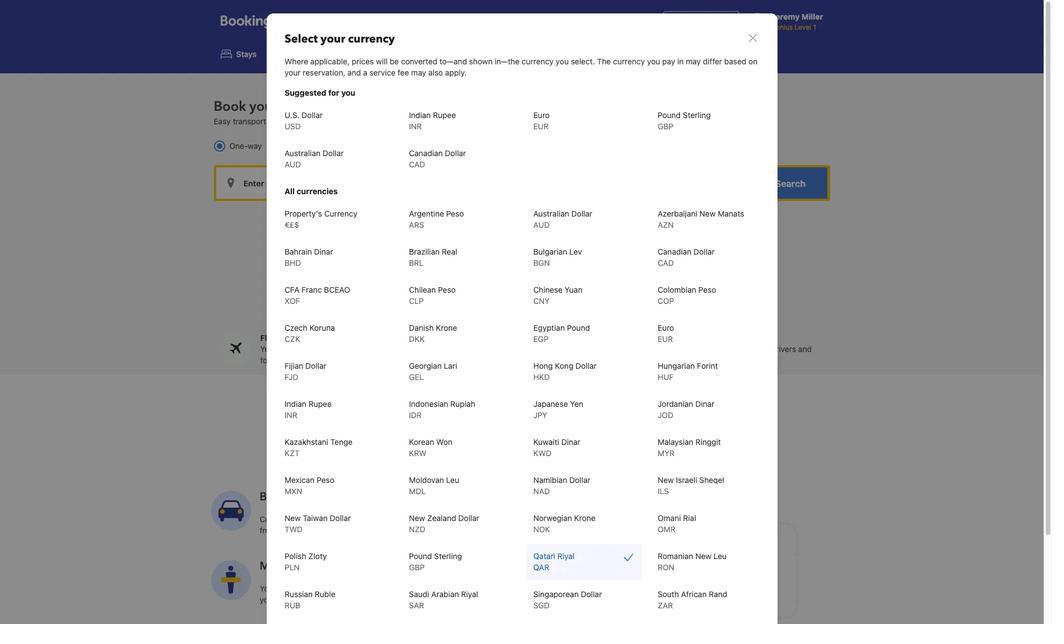 Task type: vqa. For each thing, say whether or not it's contained in the screenshot.
will in the the Where applicable, prices will be converted to—and shown in—the currency you select. The currency you pay in may differ based on your reservation, and a service fee may also apply.
yes



Task type: describe. For each thing, give the bounding box(es) containing it.
manats
[[718, 209, 744, 219]]

all
[[284, 187, 295, 196]]

cfa franc bceao xof
[[284, 285, 350, 306]]

krone for danish krone dkk
[[436, 323, 457, 333]]

scheduled
[[375, 526, 412, 536]]

0 vertical spatial cad
[[409, 160, 425, 169]]

the inside where applicable, prices will be converted to—and shown in—the currency you select. the currency you pay in may differ based on your reservation, and a service fee may also apply.
[[597, 57, 611, 66]]

property's
[[284, 209, 322, 219]]

Enter destination text field
[[370, 168, 521, 199]]

currency
[[324, 209, 357, 219]]

confirmation is immediate. if your plans change, you can cancel for free up to 24 hours before your scheduled pickup time
[[260, 515, 502, 536]]

and inside flight tracking your driver will track your flight and wait for you if it's delayed
[[375, 345, 388, 354]]

and inside where applicable, prices will be converted to—and shown in—the currency you select. the currency you pay in may differ based on your reservation, and a service fee may also apply.
[[347, 68, 361, 77]]

1 vertical spatial australian
[[533, 209, 569, 219]]

azerbaijani
[[658, 209, 697, 219]]

polish zloty pln
[[284, 552, 327, 573]]

ars
[[409, 220, 424, 230]]

peso for colombian peso cop
[[698, 285, 716, 295]]

ruble
[[315, 590, 335, 600]]

way
[[248, 141, 262, 151]]

easy
[[622, 410, 659, 435]]

service inside where applicable, prices will be converted to—and shown in—the currency you select. the currency you pay in may differ based on your reservation, and a service fee may also apply.
[[369, 68, 395, 77]]

rupiah
[[450, 400, 475, 409]]

qar inside 'button'
[[540, 17, 558, 27]]

and right drivers
[[799, 345, 812, 354]]

taxi for book
[[326, 98, 349, 116]]

between
[[286, 117, 317, 126]]

zealand
[[427, 514, 456, 523]]

it's inside you'll be met on arrival and taken to your vehicle. the driver will track your flight, so they'll be waiting if it's delayed
[[381, 596, 392, 605]]

dinar for jordanian dinar jod
[[695, 400, 714, 409]]

1 vertical spatial indian
[[284, 400, 306, 409]]

taxi for booking
[[369, 490, 387, 505]]

new inside romanian new leu ron
[[695, 552, 711, 562]]

0 horizontal spatial canadian
[[409, 149, 443, 158]]

0 vertical spatial rupee
[[433, 110, 456, 120]]

you up book your airport taxi easy transportation between the airport and your accommodations
[[341, 88, 355, 98]]

one-
[[229, 141, 248, 151]]

won
[[436, 438, 452, 447]]

romanian
[[658, 552, 693, 562]]

arabian
[[431, 590, 459, 600]]

have
[[675, 356, 692, 366]]

flight
[[354, 345, 373, 354]]

czech koruna czk
[[284, 323, 335, 344]]

ils
[[658, 487, 669, 496]]

will inside you'll be met on arrival and taken to your vehicle. the driver will track your flight, so they'll be waiting if it's delayed
[[478, 585, 489, 594]]

is inside your price is confirmed up front – no extra costs, no cash required
[[506, 345, 512, 354]]

for for is
[[492, 515, 502, 525]]

made
[[570, 410, 617, 435]]

0 vertical spatial indian rupee inr
[[409, 110, 456, 131]]

new taiwan dollar twd
[[284, 514, 351, 535]]

pickup
[[414, 526, 439, 536]]

jpy
[[533, 411, 547, 420]]

omani rial omr
[[658, 514, 696, 535]]

0 horizontal spatial australian
[[284, 149, 320, 158]]

level
[[795, 23, 811, 31]]

singaporean
[[533, 590, 579, 600]]

your up taiwan
[[306, 490, 329, 505]]

kzt
[[284, 449, 299, 458]]

and up the work
[[697, 334, 711, 343]]

0 horizontal spatial currency
[[348, 31, 395, 47]]

tried
[[675, 334, 695, 343]]

flights
[[295, 49, 320, 59]]

malaysian ringgit myr
[[658, 438, 721, 458]]

1 vertical spatial no
[[512, 356, 521, 366]]

car
[[446, 49, 459, 59]]

hotel
[[388, 49, 408, 59]]

egyptian pound egp
[[533, 323, 590, 344]]

moldovan leu mdl
[[409, 476, 459, 496]]

kuwaiti
[[533, 438, 559, 447]]

flight for flight + hotel
[[358, 49, 379, 59]]

track inside flight tracking your driver will track your flight and wait for you if it's delayed
[[315, 345, 334, 354]]

0 vertical spatial may
[[686, 57, 701, 66]]

0 horizontal spatial euro eur
[[533, 110, 550, 131]]

yuan
[[565, 285, 582, 295]]

in
[[677, 57, 684, 66]]

airport for booking
[[332, 490, 366, 505]]

service inside 'tried and true service we work with professional drivers and have 24/7 customer care'
[[731, 334, 759, 343]]

0 horizontal spatial may
[[411, 68, 426, 77]]

0 horizontal spatial aud
[[284, 160, 301, 169]]

japanese
[[533, 400, 568, 409]]

flight + hotel
[[358, 49, 408, 59]]

to inside confirmation is immediate. if your plans change, you can cancel for free up to 24 hours before your scheduled pickup time
[[288, 526, 295, 536]]

1 horizontal spatial aud
[[533, 220, 550, 230]]

track inside you'll be met on arrival and taken to your vehicle. the driver will track your flight, so they'll be waiting if it's delayed
[[492, 585, 510, 594]]

on inside you'll be met on arrival and taken to your vehicle. the driver will track your flight, so they'll be waiting if it's delayed
[[309, 585, 318, 594]]

converted
[[401, 57, 437, 66]]

airport taxis link
[[579, 41, 658, 67]]

1 vertical spatial airport
[[333, 117, 357, 126]]

search
[[775, 179, 806, 189]]

the inside you'll be met on arrival and taken to your vehicle. the driver will track your flight, so they'll be waiting if it's delayed
[[439, 585, 453, 594]]

1 vertical spatial australian dollar aud
[[533, 209, 592, 230]]

attractions link
[[500, 41, 574, 67]]

1 horizontal spatial sterling
[[683, 110, 711, 120]]

up inside your price is confirmed up front – no extra costs, no cash required
[[553, 345, 563, 354]]

dollar inside "new zealand dollar nzd"
[[458, 514, 479, 523]]

kong
[[555, 361, 573, 371]]

dollar down the on the left of the page
[[322, 149, 344, 158]]

brazilian
[[409, 247, 440, 257]]

south
[[658, 590, 679, 600]]

chinese yuan cny
[[533, 285, 582, 306]]

1 vertical spatial canadian dollar cad
[[658, 247, 715, 268]]

hours
[[309, 526, 329, 536]]

your inside your price is confirmed up front – no extra costs, no cash required
[[468, 345, 484, 354]]

work?
[[612, 475, 634, 484]]

ringgit
[[695, 438, 721, 447]]

is inside confirmation is immediate. if your plans change, you can cancel for free up to 24 hours before your scheduled pickup time
[[309, 515, 315, 525]]

it
[[606, 475, 610, 484]]

leu inside romanian new leu ron
[[714, 552, 727, 562]]

dinar for bahrain dinar bhd
[[314, 247, 333, 257]]

danish
[[409, 323, 434, 333]]

flights link
[[270, 41, 329, 67]]

0 horizontal spatial eur
[[533, 122, 549, 131]]

fee
[[397, 68, 409, 77]]

1 horizontal spatial indian
[[409, 110, 431, 120]]

0 horizontal spatial australian dollar aud
[[284, 149, 344, 169]]

bulgarian
[[533, 247, 567, 257]]

qar inside qatari riyal qar
[[533, 563, 549, 573]]

russian
[[284, 590, 312, 600]]

u.s.
[[284, 110, 299, 120]]

hong
[[533, 361, 553, 371]]

price
[[486, 345, 504, 354]]

1
[[813, 23, 816, 31]]

1 horizontal spatial cad
[[658, 258, 674, 268]]

0 vertical spatial pound
[[658, 110, 681, 120]]

booking airport taxi image for meeting your driver
[[211, 561, 251, 601]]

your right if
[[366, 515, 382, 525]]

georgian
[[409, 361, 442, 371]]

hungarian
[[658, 361, 695, 371]]

driver inside you'll be met on arrival and taken to your vehicle. the driver will track your flight, so they'll be waiting if it's delayed
[[455, 585, 476, 594]]

currencies
[[296, 187, 338, 196]]

0 vertical spatial pound sterling gbp
[[658, 110, 711, 131]]

hong kong dollar hkd
[[533, 361, 597, 382]]

new zealand dollar nzd
[[409, 514, 479, 535]]

work
[[689, 345, 706, 354]]

you left select.
[[556, 57, 569, 66]]

2 vertical spatial pound
[[409, 552, 432, 562]]

gel
[[409, 373, 424, 382]]

0 vertical spatial euro
[[533, 110, 550, 120]]

1 vertical spatial sterling
[[434, 552, 462, 562]]

jordanian
[[658, 400, 693, 409]]

taiwan
[[303, 514, 327, 523]]

1 vertical spatial inr
[[284, 411, 297, 420]]

norwegian
[[533, 514, 572, 523]]

vehicle.
[[409, 585, 437, 594]]

moldovan
[[409, 476, 444, 485]]

peso for mexican peso mxn
[[316, 476, 334, 485]]

costs,
[[488, 356, 510, 366]]

1 horizontal spatial gbp
[[658, 122, 673, 131]]

0 vertical spatial inr
[[409, 122, 422, 131]]

transportation inside book your airport taxi easy transportation between the airport and your accommodations
[[233, 117, 284, 126]]

dollar inside namibian dollar nad
[[569, 476, 590, 485]]

0 vertical spatial no
[[591, 345, 600, 354]]

new for new zealand dollar nzd
[[409, 514, 425, 523]]

dollar inside fijian dollar fjd
[[305, 361, 326, 371]]

zloty
[[308, 552, 327, 562]]

chilean
[[409, 285, 436, 295]]

1 horizontal spatial currency
[[521, 57, 553, 66]]

1 horizontal spatial eur
[[658, 335, 673, 344]]

airport for book
[[281, 98, 323, 116]]

2 vertical spatial be
[[335, 596, 344, 605]]

usd
[[284, 122, 301, 131]]

you left pay
[[647, 57, 660, 66]]

dollar up enter destination text field
[[445, 149, 466, 158]]

for inside select your currency dialog
[[328, 88, 339, 98]]

2 horizontal spatial currency
[[613, 57, 645, 66]]

+
[[381, 49, 386, 59]]

your left accommodations on the left top of the page
[[375, 117, 391, 126]]

driver inside flight tracking your driver will track your flight and wait for you if it's delayed
[[279, 345, 300, 354]]

immediate.
[[317, 515, 357, 525]]

1 vertical spatial transportation
[[448, 410, 565, 435]]

fijian dollar fjd
[[284, 361, 326, 382]]

dollar up lev
[[571, 209, 592, 219]]

1 vertical spatial euro eur
[[658, 323, 674, 344]]



Task type: locate. For each thing, give the bounding box(es) containing it.
your left "flight"
[[336, 345, 352, 354]]

and inside you'll be met on arrival and taken to your vehicle. the driver will track your flight, so they'll be waiting if it's delayed
[[344, 585, 358, 594]]

1 horizontal spatial dinar
[[561, 438, 580, 447]]

your inside flight tracking your driver will track your flight and wait for you if it's delayed
[[260, 345, 277, 354]]

airport up between
[[281, 98, 323, 116]]

0 vertical spatial dinar
[[314, 247, 333, 257]]

in—the
[[495, 57, 519, 66]]

0 horizontal spatial be
[[281, 585, 290, 594]]

1 vertical spatial driver
[[332, 559, 362, 575]]

pay
[[662, 57, 675, 66]]

1 horizontal spatial inr
[[409, 122, 422, 131]]

new right romanian
[[695, 552, 711, 562]]

1 vertical spatial rupee
[[308, 400, 331, 409]]

0 horizontal spatial gbp
[[409, 563, 425, 573]]

new inside azerbaijani new manats azn
[[699, 209, 716, 219]]

will inside flight tracking your driver will track your flight and wait for you if it's delayed
[[302, 345, 313, 354]]

dinar for kuwaiti dinar kwd
[[561, 438, 580, 447]]

euro down cop in the top of the page
[[658, 323, 674, 333]]

mexican peso mxn
[[284, 476, 334, 496]]

new inside new taiwan dollar twd
[[284, 514, 301, 523]]

0 horizontal spatial indian rupee inr
[[284, 400, 331, 420]]

for for tracking
[[260, 356, 270, 366]]

1 horizontal spatial book
[[623, 552, 642, 561]]

2 vertical spatial driver
[[455, 585, 476, 594]]

namibian dollar nad
[[533, 476, 590, 496]]

up inside confirmation is immediate. if your plans change, you can cancel for free up to 24 hours before your scheduled pickup time
[[276, 526, 285, 536]]

0 vertical spatial euro eur
[[533, 110, 550, 131]]

dollar down azerbaijani new manats azn at right
[[694, 247, 715, 257]]

0 vertical spatial to
[[288, 526, 295, 536]]

0 vertical spatial is
[[506, 345, 512, 354]]

african
[[681, 590, 707, 600]]

tracking
[[284, 334, 316, 343]]

book up easy
[[214, 98, 246, 116]]

how
[[568, 475, 584, 484]]

select your currency dialog
[[266, 13, 778, 625]]

dollar inside 'singaporean dollar sgd'
[[581, 590, 602, 600]]

pound down the pickup
[[409, 552, 432, 562]]

2 horizontal spatial pound
[[658, 110, 681, 120]]

and inside book your airport taxi easy transportation between the airport and your accommodations
[[359, 117, 373, 126]]

0 horizontal spatial airport
[[385, 410, 444, 435]]

0 vertical spatial for
[[328, 88, 339, 98]]

namibian
[[533, 476, 567, 485]]

australian dollar aud up bulgarian
[[533, 209, 592, 230]]

0 vertical spatial australian
[[284, 149, 320, 158]]

your left 'saudi'
[[391, 585, 407, 594]]

1 vertical spatial book
[[623, 552, 642, 561]]

front
[[565, 345, 582, 354]]

for inside flight tracking your driver will track your flight and wait for you if it's delayed
[[260, 356, 270, 366]]

korean won krw
[[409, 438, 452, 458]]

hkd
[[533, 373, 550, 382]]

peso for chilean peso clp
[[438, 285, 456, 295]]

1 vertical spatial pound
[[567, 323, 590, 333]]

up up required
[[553, 345, 563, 354]]

1 vertical spatial dinar
[[695, 400, 714, 409]]

ron
[[658, 563, 674, 573]]

1 vertical spatial pound sterling gbp
[[409, 552, 462, 573]]

cad up colombian
[[658, 258, 674, 268]]

car rentals link
[[421, 41, 495, 67]]

1 horizontal spatial will
[[376, 57, 387, 66]]

1 your from the left
[[260, 345, 277, 354]]

how does it work?
[[568, 475, 634, 484]]

peso inside colombian peso cop
[[698, 285, 716, 295]]

0 vertical spatial flight
[[358, 49, 379, 59]]

if inside you'll be met on arrival and taken to your vehicle. the driver will track your flight, so they'll be waiting if it's delayed
[[375, 596, 379, 605]]

krone inside danish krone dkk
[[436, 323, 457, 333]]

airport for airport taxis
[[604, 49, 630, 59]]

taxi inside book your airport taxi easy transportation between the airport and your accommodations
[[326, 98, 349, 116]]

driver down czk
[[279, 345, 300, 354]]

dinar inside jordanian dinar jod
[[695, 400, 714, 409]]

hungarian forint huf
[[658, 361, 718, 382]]

huf
[[658, 373, 673, 382]]

it's right waiting
[[381, 596, 392, 605]]

will right arabian
[[478, 585, 489, 594]]

is
[[506, 345, 512, 354], [309, 515, 315, 525]]

24/7
[[694, 356, 710, 366]]

0 vertical spatial the
[[597, 57, 611, 66]]

indonesian
[[409, 400, 448, 409]]

mexican
[[284, 476, 314, 485]]

on right based
[[748, 57, 758, 66]]

book for your
[[214, 98, 246, 116]]

1 horizontal spatial may
[[686, 57, 701, 66]]

indian down also
[[409, 110, 431, 120]]

fijian
[[284, 361, 303, 371]]

2 horizontal spatial will
[[478, 585, 489, 594]]

and right the on the left of the page
[[359, 117, 373, 126]]

no left cash
[[512, 356, 521, 366]]

dinar inside bahrain dinar bhd
[[314, 247, 333, 257]]

1 horizontal spatial transportation
[[448, 410, 565, 435]]

indian down "fjd"
[[284, 400, 306, 409]]

extra
[[468, 356, 486, 366]]

indian rupee inr up kazakhstani
[[284, 400, 331, 420]]

1 vertical spatial track
[[492, 585, 510, 594]]

0 vertical spatial up
[[553, 345, 563, 354]]

pound up front
[[567, 323, 590, 333]]

0 horizontal spatial pound sterling gbp
[[409, 552, 462, 573]]

1 horizontal spatial canadian
[[658, 247, 691, 257]]

new up nzd
[[409, 514, 425, 523]]

it's up "fjd"
[[294, 356, 305, 366]]

if inside flight tracking your driver will track your flight and wait for you if it's delayed
[[288, 356, 292, 366]]

free
[[260, 526, 274, 536]]

krone for norwegian krone nok
[[574, 514, 595, 523]]

close the list of currencies image
[[746, 31, 760, 45]]

0 horizontal spatial leu
[[446, 476, 459, 485]]

flight inside flight + hotel link
[[358, 49, 379, 59]]

is up "hours"
[[309, 515, 315, 525]]

0 horizontal spatial euro
[[533, 110, 550, 120]]

saudi
[[409, 590, 429, 600]]

new up ils
[[658, 476, 674, 485]]

1 horizontal spatial leu
[[714, 552, 727, 562]]

peso up booking your airport taxi
[[316, 476, 334, 485]]

accommodations
[[393, 117, 455, 126]]

1 vertical spatial canadian
[[658, 247, 691, 257]]

leu right moldovan
[[446, 476, 459, 485]]

your left "u.s."
[[250, 98, 277, 116]]

flight left czk
[[260, 334, 282, 343]]

xof
[[284, 296, 300, 306]]

0 horizontal spatial will
[[302, 345, 313, 354]]

1 horizontal spatial to
[[382, 585, 389, 594]]

will down tracking
[[302, 345, 313, 354]]

you up "fjd"
[[272, 356, 286, 366]]

dinar right "jordanian"
[[695, 400, 714, 409]]

1 horizontal spatial australian dollar aud
[[533, 209, 592, 230]]

riyal inside qatari riyal qar
[[557, 552, 574, 562]]

indian rupee inr down also
[[409, 110, 456, 131]]

if up "fjd"
[[288, 356, 292, 366]]

czech
[[284, 323, 307, 333]]

up down "confirmation"
[[276, 526, 285, 536]]

dollar inside u.s. dollar usd
[[301, 110, 323, 120]]

0 vertical spatial be
[[390, 57, 399, 66]]

rupee down also
[[433, 110, 456, 120]]

delayed right fijian
[[307, 356, 336, 366]]

0 vertical spatial on
[[748, 57, 758, 66]]

1 vertical spatial cad
[[658, 258, 674, 268]]

australian down usd
[[284, 149, 320, 158]]

peso inside "chilean peso clp"
[[438, 285, 456, 295]]

dollar down "–"
[[575, 361, 597, 371]]

south african rand zar
[[658, 590, 727, 611]]

peso right chilean
[[438, 285, 456, 295]]

you inside flight tracking your driver will track your flight and wait for you if it's delayed
[[272, 356, 286, 366]]

may right in
[[686, 57, 701, 66]]

your down 'you'll'
[[260, 596, 276, 605]]

u.s. dollar usd
[[284, 110, 323, 131]]

booking airport taxi image
[[563, 470, 799, 625], [211, 491, 251, 531], [211, 561, 251, 601]]

colombian peso cop
[[658, 285, 716, 306]]

fjd
[[284, 373, 298, 382]]

1 horizontal spatial if
[[375, 596, 379, 605]]

2 vertical spatial dinar
[[561, 438, 580, 447]]

azn
[[658, 220, 674, 230]]

krone right norwegian
[[574, 514, 595, 523]]

peso for argentine peso ars
[[446, 209, 464, 219]]

and up waiting
[[344, 585, 358, 594]]

list your property
[[669, 17, 735, 26]]

it's inside flight tracking your driver will track your flight and wait for you if it's delayed
[[294, 356, 305, 366]]

0 horizontal spatial the
[[439, 585, 453, 594]]

and left a
[[347, 68, 361, 77]]

track
[[315, 345, 334, 354], [492, 585, 510, 594]]

taken
[[360, 585, 380, 594]]

0 vertical spatial transportation
[[233, 117, 284, 126]]

driver right vehicle.
[[455, 585, 476, 594]]

book online
[[623, 552, 666, 561]]

2 horizontal spatial driver
[[455, 585, 476, 594]]

0 horizontal spatial is
[[309, 515, 315, 525]]

2 vertical spatial will
[[478, 585, 489, 594]]

your down if
[[357, 526, 373, 536]]

1 vertical spatial is
[[309, 515, 315, 525]]

be inside where applicable, prices will be converted to—and shown in—the currency you select. the currency you pay in may differ based on your reservation, and a service fee may also apply.
[[390, 57, 399, 66]]

1 horizontal spatial is
[[506, 345, 512, 354]]

cancel
[[467, 515, 490, 525]]

receive
[[720, 552, 748, 561]]

flight + hotel link
[[333, 41, 417, 67]]

bgn
[[533, 258, 550, 268]]

0 horizontal spatial flight
[[260, 334, 282, 343]]

2 horizontal spatial be
[[390, 57, 399, 66]]

canadian dollar cad down accommodations on the left top of the page
[[409, 149, 466, 169]]

argentine peso ars
[[409, 209, 464, 230]]

australian up bulgarian
[[533, 209, 569, 219]]

airport right the on the left of the page
[[333, 117, 357, 126]]

booking airport taxi image for booking your airport taxi
[[211, 491, 251, 531]]

pln
[[284, 563, 299, 573]]

riyal right arabian
[[461, 590, 478, 600]]

1 vertical spatial be
[[281, 585, 290, 594]]

booking.com online hotel reservations image
[[221, 15, 301, 29]]

1 vertical spatial on
[[309, 585, 318, 594]]

select.
[[571, 57, 595, 66]]

peso inside the argentine peso ars
[[446, 209, 464, 219]]

your right list
[[684, 17, 701, 26]]

peso inside mexican peso mxn
[[316, 476, 334, 485]]

pound inside egyptian pound egp
[[567, 323, 590, 333]]

danish krone dkk
[[409, 323, 457, 344]]

your up applicable, in the top of the page
[[320, 31, 345, 47]]

1 horizontal spatial riyal
[[557, 552, 574, 562]]

qar button
[[533, 8, 565, 35]]

1 vertical spatial flight
[[260, 334, 282, 343]]

koruna
[[309, 323, 335, 333]]

taxi up the on the left of the page
[[326, 98, 349, 116]]

taxis
[[632, 49, 649, 59]]

euro down where applicable, prices will be converted to—and shown in—the currency you select. the currency you pay in may differ based on your reservation, and a service fee may also apply.
[[533, 110, 550, 120]]

sar
[[409, 601, 424, 611]]

for left fijian
[[260, 356, 270, 366]]

for inside confirmation is immediate. if your plans change, you can cancel for free up to 24 hours before your scheduled pickup time
[[492, 515, 502, 525]]

flight for flight tracking your driver will track your flight and wait for you if it's delayed
[[260, 334, 282, 343]]

airport for airport transportation made easy
[[385, 410, 444, 435]]

1 vertical spatial aud
[[533, 220, 550, 230]]

new for new israeli sheqel ils
[[658, 476, 674, 485]]

0 horizontal spatial delayed
[[307, 356, 336, 366]]

stays link
[[212, 41, 266, 67]]

dollar inside new taiwan dollar twd
[[330, 514, 351, 523]]

service up professional
[[731, 334, 759, 343]]

dinar right kuwaiti
[[561, 438, 580, 447]]

1 horizontal spatial rupee
[[433, 110, 456, 120]]

and left the wait
[[375, 345, 388, 354]]

krone right danish
[[436, 323, 457, 333]]

aud down return
[[284, 160, 301, 169]]

drivers
[[772, 345, 796, 354]]

0 horizontal spatial taxi
[[326, 98, 349, 116]]

rupee down fijian dollar fjd
[[308, 400, 331, 409]]

krone
[[436, 323, 457, 333], [574, 514, 595, 523]]

taxi up plans at left bottom
[[369, 490, 387, 505]]

leu inside moldovan leu mdl
[[446, 476, 459, 485]]

your inside flight tracking your driver will track your flight and wait for you if it's delayed
[[336, 345, 352, 354]]

dollar right "u.s."
[[301, 110, 323, 120]]

dollar right fijian
[[305, 361, 326, 371]]

you inside confirmation is immediate. if your plans change, you can cancel for free up to 24 hours before your scheduled pickup time
[[436, 515, 449, 525]]

based
[[724, 57, 746, 66]]

select your currency
[[284, 31, 395, 47]]

0 horizontal spatial dinar
[[314, 247, 333, 257]]

krone inside 'norwegian krone nok'
[[574, 514, 595, 523]]

dinar right bahrain
[[314, 247, 333, 257]]

0 vertical spatial sterling
[[683, 110, 711, 120]]

will inside where applicable, prices will be converted to—and shown in—the currency you select. the currency you pay in may differ based on your reservation, and a service fee may also apply.
[[376, 57, 387, 66]]

confirmed
[[514, 345, 551, 354]]

flight
[[358, 49, 379, 59], [260, 334, 282, 343]]

aud
[[284, 160, 301, 169], [533, 220, 550, 230]]

delayed inside flight tracking your driver will track your flight and wait for you if it's delayed
[[307, 356, 336, 366]]

your inside 'link'
[[684, 17, 701, 26]]

you
[[556, 57, 569, 66], [647, 57, 660, 66], [341, 88, 355, 98], [272, 356, 286, 366], [436, 515, 449, 525]]

pound down pay
[[658, 110, 681, 120]]

australian dollar aud up the 'all currencies'
[[284, 149, 344, 169]]

they'll
[[311, 596, 333, 605]]

no
[[591, 345, 600, 354], [512, 356, 521, 366]]

canadian dollar cad up colombian
[[658, 247, 715, 268]]

miller
[[802, 12, 823, 21]]

dinar inside kuwaiti dinar kwd
[[561, 438, 580, 447]]

colombian
[[658, 285, 696, 295]]

1 horizontal spatial taxi
[[369, 490, 387, 505]]

meeting your driver
[[260, 559, 362, 575]]

0 horizontal spatial riyal
[[461, 590, 478, 600]]

0 horizontal spatial no
[[512, 356, 521, 366]]

1 vertical spatial euro
[[658, 323, 674, 333]]

mxn
[[284, 487, 302, 496]]

dollar inside hong kong dollar hkd
[[575, 361, 597, 371]]

2 your from the left
[[468, 345, 484, 354]]

2 vertical spatial airport
[[332, 490, 366, 505]]

we
[[675, 345, 687, 354]]

new inside new israeli sheqel ils
[[658, 476, 674, 485]]

to right taken on the left of the page
[[382, 585, 389, 594]]

malaysian
[[658, 438, 693, 447]]

new inside "new zealand dollar nzd"
[[409, 514, 425, 523]]

flight,
[[278, 596, 299, 605]]

cad
[[409, 160, 425, 169], [658, 258, 674, 268]]

service right a
[[369, 68, 395, 77]]

to inside you'll be met on arrival and taken to your vehicle. the driver will track your flight, so they'll be waiting if it's delayed
[[382, 585, 389, 594]]

riyal inside 'saudi arabian riyal sar'
[[461, 590, 478, 600]]

your right pln
[[306, 559, 329, 575]]

book for online
[[623, 552, 642, 561]]

may down the converted
[[411, 68, 426, 77]]

your inside where applicable, prices will be converted to—and shown in—the currency you select. the currency you pay in may differ based on your reservation, and a service fee may also apply.
[[284, 68, 300, 77]]

0 horizontal spatial canadian dollar cad
[[409, 149, 466, 169]]

new left manats
[[699, 209, 716, 219]]

peso right colombian
[[698, 285, 716, 295]]

0 vertical spatial qar
[[540, 17, 558, 27]]

on inside where applicable, prices will be converted to—and shown in—the currency you select. the currency you pay in may differ based on your reservation, and a service fee may also apply.
[[748, 57, 758, 66]]

czk
[[284, 335, 300, 344]]

0 horizontal spatial up
[[276, 526, 285, 536]]

book inside book your airport taxi easy transportation between the airport and your accommodations
[[214, 98, 246, 116]]

dollar right zealand
[[458, 514, 479, 523]]

idr
[[409, 411, 421, 420]]

1 horizontal spatial it's
[[381, 596, 392, 605]]

dollar
[[301, 110, 323, 120], [322, 149, 344, 158], [445, 149, 466, 158], [571, 209, 592, 219], [694, 247, 715, 257], [305, 361, 326, 371], [575, 361, 597, 371], [569, 476, 590, 485], [330, 514, 351, 523], [458, 514, 479, 523], [581, 590, 602, 600]]

bahrain dinar bhd
[[284, 247, 333, 268]]

2 horizontal spatial for
[[492, 515, 502, 525]]

where
[[284, 57, 308, 66]]

0 horizontal spatial for
[[260, 356, 270, 366]]

currency right in—the
[[521, 57, 553, 66]]

your price is confirmed up front – no extra costs, no cash required
[[468, 345, 600, 366]]

aud up bulgarian
[[533, 220, 550, 230]]

nzd
[[409, 525, 425, 535]]

0 horizontal spatial service
[[369, 68, 395, 77]]

will left hotel
[[376, 57, 387, 66]]

if down taken on the left of the page
[[375, 596, 379, 605]]

1 vertical spatial leu
[[714, 552, 727, 562]]

delayed inside you'll be met on arrival and taken to your vehicle. the driver will track your flight, so they'll be waiting if it's delayed
[[394, 596, 423, 605]]

indian rupee inr
[[409, 110, 456, 131], [284, 400, 331, 420]]

jordanian dinar jod
[[658, 400, 714, 420]]

0 vertical spatial riyal
[[557, 552, 574, 562]]

online
[[644, 552, 666, 561]]

you up time
[[436, 515, 449, 525]]

sgd
[[533, 601, 550, 611]]

1 vertical spatial up
[[276, 526, 285, 536]]

be right +
[[390, 57, 399, 66]]

is right price
[[506, 345, 512, 354]]

new for new taiwan dollar twd
[[284, 514, 301, 523]]

0 vertical spatial will
[[376, 57, 387, 66]]

delayed
[[307, 356, 336, 366], [394, 596, 423, 605]]

airport up if
[[332, 490, 366, 505]]

real
[[442, 247, 457, 257]]

1 horizontal spatial on
[[748, 57, 758, 66]]

bahrain
[[284, 247, 312, 257]]

0 horizontal spatial if
[[288, 356, 292, 366]]

0 vertical spatial gbp
[[658, 122, 673, 131]]

0 horizontal spatial sterling
[[434, 552, 462, 562]]

australian
[[284, 149, 320, 158], [533, 209, 569, 219]]

your down where
[[284, 68, 300, 77]]

0 horizontal spatial driver
[[279, 345, 300, 354]]

the right select.
[[597, 57, 611, 66]]

Enter pick-up location text field
[[216, 168, 367, 199]]

driver up arrival
[[332, 559, 362, 575]]

omani
[[658, 514, 681, 523]]

time
[[441, 526, 457, 536]]

1 horizontal spatial driver
[[332, 559, 362, 575]]

dollar up before
[[330, 514, 351, 523]]

1 horizontal spatial for
[[328, 88, 339, 98]]

flight inside flight tracking your driver will track your flight and wait for you if it's delayed
[[260, 334, 282, 343]]

riyal right qatari
[[557, 552, 574, 562]]

1 horizontal spatial canadian dollar cad
[[658, 247, 715, 268]]

new up twd
[[284, 514, 301, 523]]

0 vertical spatial book
[[214, 98, 246, 116]]

suggested for you
[[284, 88, 355, 98]]

flight left +
[[358, 49, 379, 59]]

currency left pay
[[613, 57, 645, 66]]



